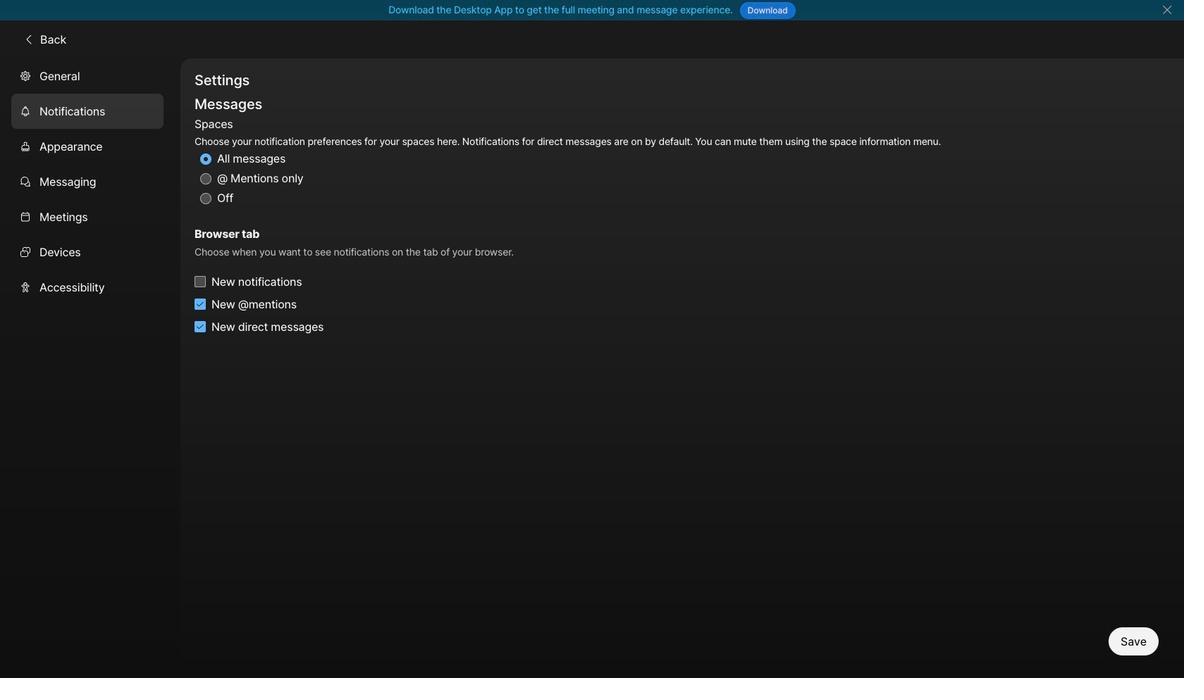 Task type: describe. For each thing, give the bounding box(es) containing it.
meetings tab
[[11, 199, 164, 234]]

devices tab
[[11, 234, 164, 270]]

messaging tab
[[11, 164, 164, 199]]

accessibility tab
[[11, 270, 164, 305]]

settings navigation
[[0, 58, 180, 679]]

appearance tab
[[11, 129, 164, 164]]

Off radio
[[200, 193, 211, 204]]



Task type: vqa. For each thing, say whether or not it's contained in the screenshot.
WELCOME SPACE 'List Item'
no



Task type: locate. For each thing, give the bounding box(es) containing it.
cancel_16 image
[[1162, 4, 1173, 16]]

general tab
[[11, 58, 164, 94]]

All messages radio
[[200, 154, 211, 165]]

option group
[[195, 115, 941, 209]]

@ Mentions only radio
[[200, 173, 211, 185]]

notifications tab
[[11, 94, 164, 129]]



